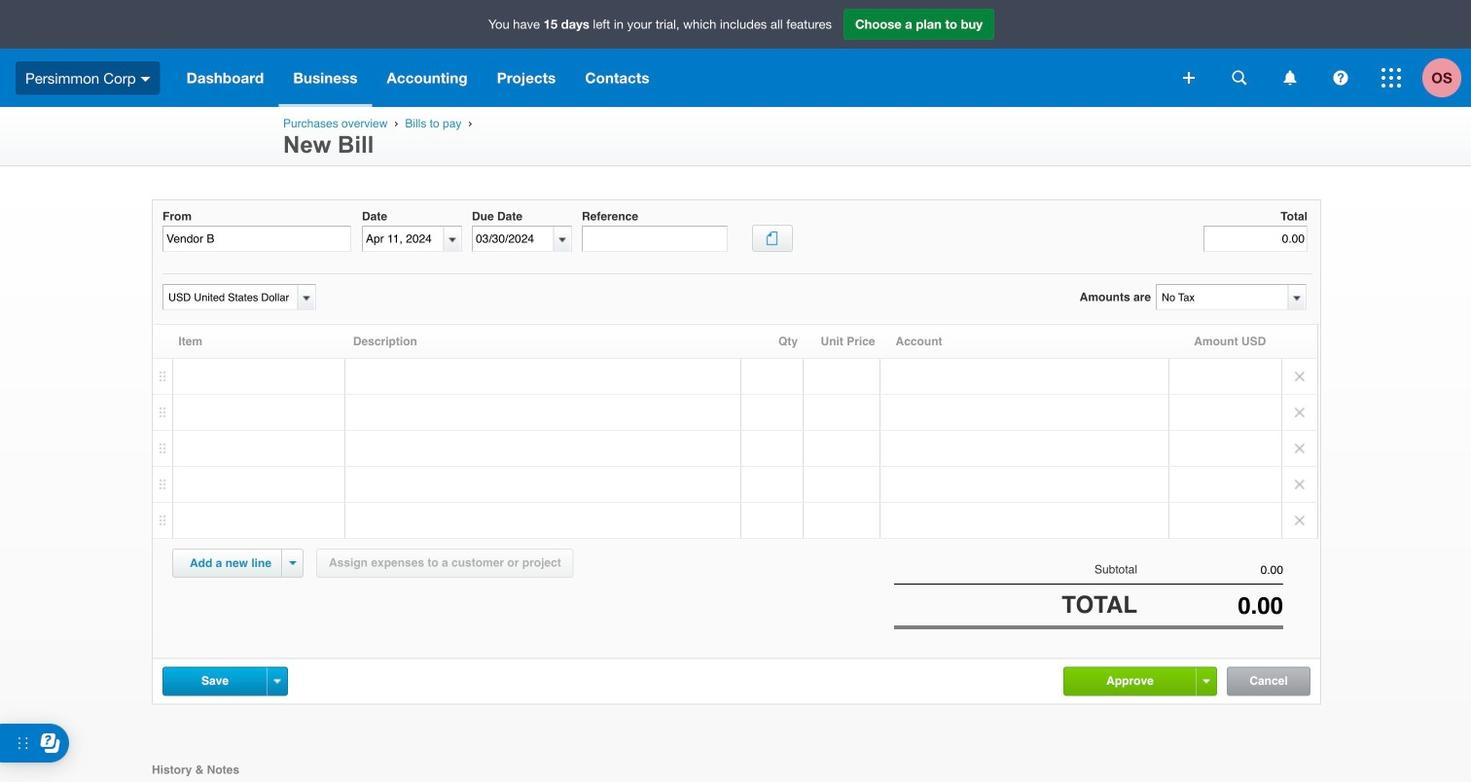 Task type: vqa. For each thing, say whether or not it's contained in the screenshot.
"Assign"
no



Task type: describe. For each thing, give the bounding box(es) containing it.
2 svg image from the left
[[1284, 71, 1296, 85]]

3 svg image from the left
[[1333, 71, 1348, 85]]

more approve options... image
[[1203, 680, 1210, 684]]

more add line options... image
[[289, 561, 296, 565]]

2 delete line item image from the top
[[1282, 503, 1317, 538]]

2 horizontal spatial svg image
[[1382, 68, 1401, 88]]

3 delete line item image from the top
[[1282, 467, 1317, 502]]

0 horizontal spatial svg image
[[141, 77, 150, 81]]

1 delete line item image from the top
[[1282, 395, 1317, 430]]



Task type: locate. For each thing, give the bounding box(es) containing it.
banner
[[0, 0, 1471, 107]]

1 vertical spatial delete line item image
[[1282, 503, 1317, 538]]

None text field
[[162, 226, 351, 252], [582, 226, 728, 252], [1157, 285, 1287, 309], [162, 226, 351, 252], [582, 226, 728, 252], [1157, 285, 1287, 309]]

delete line item image
[[1282, 359, 1317, 394], [1282, 503, 1317, 538]]

svg image
[[1232, 71, 1247, 85], [1284, 71, 1296, 85], [1333, 71, 1348, 85]]

svg image
[[1382, 68, 1401, 88], [1183, 72, 1195, 84], [141, 77, 150, 81]]

None text field
[[1204, 226, 1308, 252], [363, 227, 444, 251], [473, 227, 554, 251], [163, 285, 295, 309], [1137, 563, 1283, 577], [1137, 593, 1283, 619], [1204, 226, 1308, 252], [363, 227, 444, 251], [473, 227, 554, 251], [163, 285, 295, 309], [1137, 563, 1283, 577], [1137, 593, 1283, 619]]

2 delete line item image from the top
[[1282, 431, 1317, 466]]

1 horizontal spatial svg image
[[1183, 72, 1195, 84]]

1 horizontal spatial svg image
[[1284, 71, 1296, 85]]

1 svg image from the left
[[1232, 71, 1247, 85]]

0 vertical spatial delete line item image
[[1282, 359, 1317, 394]]

1 delete line item image from the top
[[1282, 359, 1317, 394]]

0 horizontal spatial svg image
[[1232, 71, 1247, 85]]

1 vertical spatial delete line item image
[[1282, 431, 1317, 466]]

2 vertical spatial delete line item image
[[1282, 467, 1317, 502]]

2 horizontal spatial svg image
[[1333, 71, 1348, 85]]

delete line item image
[[1282, 395, 1317, 430], [1282, 431, 1317, 466], [1282, 467, 1317, 502]]

0 vertical spatial delete line item image
[[1282, 395, 1317, 430]]

more save options... image
[[274, 680, 281, 684]]



